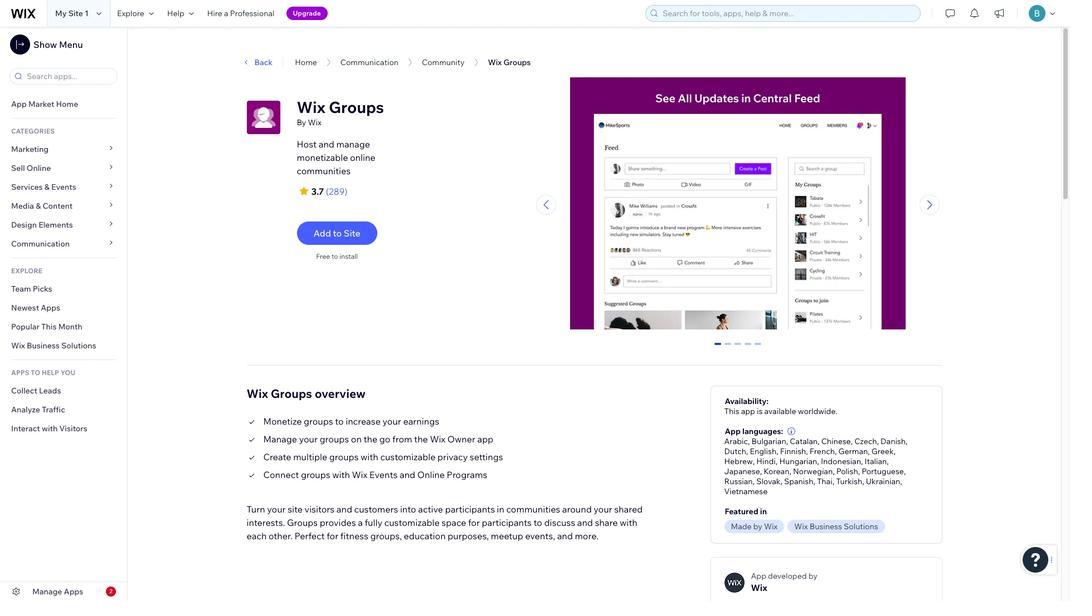 Task type: vqa. For each thing, say whether or not it's contained in the screenshot.
alert
no



Task type: locate. For each thing, give the bounding box(es) containing it.
manage
[[336, 139, 370, 150]]

1 vertical spatial communities
[[506, 504, 560, 515]]

0 vertical spatial &
[[44, 182, 50, 192]]

1 vertical spatial &
[[36, 201, 41, 211]]

with down traffic
[[42, 424, 58, 434]]

0 horizontal spatial by
[[753, 522, 762, 532]]

sell online link
[[0, 159, 127, 178]]

a
[[224, 8, 228, 18], [358, 518, 363, 529]]

app left market
[[11, 99, 27, 109]]

0 vertical spatial business
[[27, 341, 60, 351]]

1 vertical spatial this
[[724, 407, 739, 417]]

app inside app developed by wix
[[751, 572, 766, 582]]

1 vertical spatial communication
[[11, 239, 71, 249]]

sell online
[[11, 163, 51, 173]]

1 vertical spatial site
[[344, 228, 360, 239]]

education
[[404, 531, 446, 542]]

communities inside turn your site visitors and customers into active participants in communities around your shared interests. groups provides a fully customizable space for participants to discuss and share with each other. perfect for fitness groups, education purposes, meetup events, and more.
[[506, 504, 560, 515]]

online up services & events
[[27, 163, 51, 173]]

1 vertical spatial apps
[[64, 587, 83, 597]]

0 horizontal spatial a
[[224, 8, 228, 18]]

russian
[[724, 477, 753, 487]]

your
[[383, 416, 401, 427], [299, 434, 318, 445], [267, 504, 286, 515], [594, 504, 612, 515]]

wix groups overview
[[247, 387, 365, 401]]

in inside turn your site visitors and customers into active participants in communities around your shared interests. groups provides a fully customizable space for participants to discuss and share with each other. perfect for fitness groups, education purposes, meetup events, and more.
[[497, 504, 504, 515]]

the down earnings
[[414, 434, 428, 445]]

0 horizontal spatial solutions
[[61, 341, 96, 351]]

0 horizontal spatial communities
[[297, 166, 351, 177]]

customizable
[[380, 452, 436, 463], [384, 518, 440, 529]]

0 vertical spatial app
[[741, 407, 755, 417]]

interact with visitors
[[11, 424, 87, 434]]

1 horizontal spatial events
[[369, 470, 398, 481]]

the right on
[[364, 434, 377, 445]]

1 vertical spatial a
[[358, 518, 363, 529]]

home right market
[[56, 99, 78, 109]]

participants up 'meetup'
[[482, 518, 532, 529]]

1 horizontal spatial by
[[808, 572, 817, 582]]

to inside turn your site visitors and customers into active participants in communities around your shared interests. groups provides a fully customizable space for participants to discuss and share with each other. perfect for fitness groups, education purposes, meetup events, and more.
[[534, 518, 542, 529]]

hire a professional link
[[200, 0, 281, 27]]

1 horizontal spatial wix business solutions
[[794, 522, 878, 532]]

groups down on
[[329, 452, 359, 463]]

for up purposes,
[[468, 518, 480, 529]]

2 the from the left
[[414, 434, 428, 445]]

to right add at the left of page
[[333, 228, 342, 239]]

0
[[716, 343, 720, 353]]

discuss
[[544, 518, 575, 529]]

wix up monetize
[[247, 387, 268, 401]]

2 left the 3
[[736, 343, 740, 353]]

4
[[756, 343, 760, 353]]

1 horizontal spatial app
[[725, 427, 741, 437]]

events down the "create multiple groups with customizable privacy settings" on the left bottom of page
[[369, 470, 398, 481]]

online down privacy
[[417, 470, 445, 481]]

this inside availability: this app is available worldwide.
[[724, 407, 739, 417]]

wix inside app developed by wix
[[751, 583, 767, 594]]

site right my
[[68, 8, 83, 18]]

0 horizontal spatial online
[[27, 163, 51, 173]]

groups
[[504, 57, 531, 67], [329, 98, 384, 117], [271, 387, 312, 401], [287, 518, 318, 529]]

wix business solutions down popular this month
[[11, 341, 96, 351]]

1 horizontal spatial communication
[[340, 57, 399, 67]]

1 vertical spatial 2
[[109, 589, 112, 596]]

more.
[[575, 531, 599, 542]]

0 horizontal spatial home
[[56, 99, 78, 109]]

app for app market home
[[11, 99, 27, 109]]

wix business solutions for the left wix business solutions link
[[11, 341, 96, 351]]

0 vertical spatial wix business solutions link
[[0, 337, 127, 356]]

participants up space
[[445, 504, 495, 515]]

groups inside the wix groups by wix
[[329, 98, 384, 117]]

& up media & content
[[44, 182, 50, 192]]

business down "thai"
[[810, 522, 842, 532]]

business down popular this month
[[27, 341, 60, 351]]

1 vertical spatial business
[[810, 522, 842, 532]]

app left 'is'
[[741, 407, 755, 417]]

communities inside the host and manage monetizable online communities
[[297, 166, 351, 177]]

1 horizontal spatial 1
[[726, 343, 730, 353]]

media
[[11, 201, 34, 211]]

site up install
[[344, 228, 360, 239]]

to
[[31, 369, 40, 377]]

0 horizontal spatial communication
[[11, 239, 71, 249]]

app up "dutch"
[[725, 427, 741, 437]]

wix right by
[[308, 118, 321, 128]]

newest
[[11, 303, 39, 313]]

0 horizontal spatial manage
[[32, 587, 62, 597]]

with down shared
[[620, 518, 637, 529]]

back
[[254, 57, 273, 67]]

elements
[[39, 220, 73, 230]]

solutions down month
[[61, 341, 96, 351]]

events up media & content link
[[51, 182, 76, 192]]

popular
[[11, 322, 40, 332]]

& right media
[[36, 201, 41, 211]]

groups inside "button"
[[504, 57, 531, 67]]

communication link
[[340, 57, 399, 67], [0, 235, 127, 254]]

0 horizontal spatial events
[[51, 182, 76, 192]]

& for content
[[36, 201, 41, 211]]

1 right 0
[[726, 343, 730, 353]]

home right back
[[295, 57, 317, 67]]

1 horizontal spatial 2
[[736, 343, 740, 353]]

solutions inside sidebar element
[[61, 341, 96, 351]]

fully
[[365, 518, 382, 529]]

1 vertical spatial by
[[808, 572, 817, 582]]

services & events
[[11, 182, 76, 192]]

0 horizontal spatial 2
[[109, 589, 112, 596]]

in up made by wix link
[[760, 507, 767, 517]]

manage inside sidebar element
[[32, 587, 62, 597]]

0 horizontal spatial business
[[27, 341, 60, 351]]

by right the made
[[753, 522, 762, 532]]

& for events
[[44, 182, 50, 192]]

1 horizontal spatial this
[[724, 407, 739, 417]]

customizable down from
[[380, 452, 436, 463]]

to right free
[[332, 252, 338, 261]]

wix business solutions link
[[0, 337, 127, 356], [788, 520, 888, 534]]

groups down wix groups overview
[[304, 416, 333, 427]]

wix right community
[[488, 57, 502, 67]]

french
[[810, 447, 835, 457]]

wix right developed by wix icon
[[751, 583, 767, 594]]

1 vertical spatial solutions
[[844, 522, 878, 532]]

wix business solutions down "thai"
[[794, 522, 878, 532]]

communities up events,
[[506, 504, 560, 515]]

host and manage monetizable online communities
[[297, 139, 375, 177]]

and down the "create multiple groups with customizable privacy settings" on the left bottom of page
[[400, 470, 415, 481]]

site inside button
[[344, 228, 360, 239]]

free to install
[[316, 252, 358, 261]]

1 horizontal spatial wix business solutions link
[[788, 520, 888, 534]]

with inside interact with visitors link
[[42, 424, 58, 434]]

the
[[364, 434, 377, 445], [414, 434, 428, 445]]

0 horizontal spatial &
[[36, 201, 41, 211]]

apps
[[41, 303, 60, 313], [64, 587, 83, 597]]

0 horizontal spatial 1
[[85, 8, 89, 18]]

english
[[750, 447, 776, 457]]

1 vertical spatial customizable
[[384, 518, 440, 529]]

for down provides
[[327, 531, 338, 542]]

services
[[11, 182, 43, 192]]

wix down the "create multiple groups with customizable privacy settings" on the left bottom of page
[[352, 470, 367, 481]]

1 horizontal spatial communication link
[[340, 57, 399, 67]]

0 vertical spatial this
[[41, 322, 57, 332]]

communication inside 'link'
[[11, 239, 71, 249]]

wix down popular
[[11, 341, 25, 351]]

1 horizontal spatial home
[[295, 57, 317, 67]]

explore
[[117, 8, 144, 18]]

0 vertical spatial events
[[51, 182, 76, 192]]

marketing
[[11, 144, 49, 154]]

increase
[[346, 416, 381, 427]]

0 horizontal spatial wix business solutions
[[11, 341, 96, 351]]

customizable down into
[[384, 518, 440, 529]]

wix groups
[[488, 57, 531, 67]]

with
[[42, 424, 58, 434], [361, 452, 378, 463], [332, 470, 350, 481], [620, 518, 637, 529]]

wix business solutions inside sidebar element
[[11, 341, 96, 351]]

0 vertical spatial manage
[[263, 434, 297, 445]]

by inside app developed by wix
[[808, 572, 817, 582]]

app up settings
[[477, 434, 493, 445]]

1 horizontal spatial site
[[344, 228, 360, 239]]

2 inside sidebar element
[[109, 589, 112, 596]]

0 vertical spatial wix business solutions
[[11, 341, 96, 351]]

this left 'is'
[[724, 407, 739, 417]]

1 vertical spatial app
[[477, 434, 493, 445]]

1 vertical spatial home
[[56, 99, 78, 109]]

1 vertical spatial events
[[369, 470, 398, 481]]

groups for wix groups by wix
[[329, 98, 384, 117]]

collect leads
[[11, 386, 61, 396]]

1 vertical spatial online
[[417, 470, 445, 481]]

community link
[[422, 57, 465, 67]]

slovak
[[756, 477, 780, 487]]

free
[[316, 252, 330, 261]]

app right developed by wix icon
[[751, 572, 766, 582]]

wix business solutions link down month
[[0, 337, 127, 356]]

1 vertical spatial wix business solutions link
[[788, 520, 888, 534]]

1 horizontal spatial app
[[741, 407, 755, 417]]

popular this month link
[[0, 318, 127, 337]]

0 vertical spatial communities
[[297, 166, 351, 177]]

1 horizontal spatial the
[[414, 434, 428, 445]]

0 horizontal spatial for
[[327, 531, 338, 542]]

featured
[[725, 507, 758, 517]]

1 horizontal spatial business
[[810, 522, 842, 532]]

1 vertical spatial app
[[725, 427, 741, 437]]

1 horizontal spatial for
[[468, 518, 480, 529]]

host
[[297, 139, 317, 150]]

0 horizontal spatial the
[[364, 434, 377, 445]]

content
[[43, 201, 73, 211]]

business for bottommost wix business solutions link
[[810, 522, 842, 532]]

to up events,
[[534, 518, 542, 529]]

languages:
[[742, 427, 783, 437]]

design
[[11, 220, 37, 230]]

by right developed
[[808, 572, 817, 582]]

apps for manage apps
[[64, 587, 83, 597]]

1 vertical spatial communication link
[[0, 235, 127, 254]]

developed by wix image
[[724, 573, 744, 593]]

wix groups preview 0 image
[[570, 77, 906, 335]]

app developed by wix
[[751, 572, 817, 594]]

hire a professional
[[207, 8, 275, 18]]

communities down monetizable
[[297, 166, 351, 177]]

online
[[27, 163, 51, 173], [417, 470, 445, 481]]

analyze
[[11, 405, 40, 415]]

0 horizontal spatial communication link
[[0, 235, 127, 254]]

and up monetizable
[[319, 139, 334, 150]]

app languages:
[[725, 427, 783, 437]]

0 vertical spatial customizable
[[380, 452, 436, 463]]

manage
[[263, 434, 297, 445], [32, 587, 62, 597]]

app market home link
[[0, 95, 127, 114]]

for
[[468, 518, 480, 529], [327, 531, 338, 542]]

2 vertical spatial app
[[751, 572, 766, 582]]

dutch
[[724, 447, 746, 457]]

collect leads link
[[0, 382, 127, 401]]

a right the 'hire' on the top left of page
[[224, 8, 228, 18]]

monetizable
[[297, 152, 348, 163]]

vietnamese
[[724, 487, 768, 497]]

a inside turn your site visitors and customers into active participants in communities around your shared interests. groups provides a fully customizable space for participants to discuss and share with each other. perfect for fitness groups, education purposes, meetup events, and more.
[[358, 518, 363, 529]]

business inside sidebar element
[[27, 341, 60, 351]]

2 right manage apps
[[109, 589, 112, 596]]

0 horizontal spatial in
[[497, 504, 504, 515]]

help button
[[160, 0, 200, 27]]

1 horizontal spatial &
[[44, 182, 50, 192]]

0 vertical spatial solutions
[[61, 341, 96, 351]]

app inside sidebar element
[[11, 99, 27, 109]]

app for app languages:
[[725, 427, 741, 437]]

0 vertical spatial participants
[[445, 504, 495, 515]]

share
[[595, 518, 618, 529]]

create multiple groups with customizable privacy settings
[[263, 452, 503, 463]]

menu
[[59, 39, 83, 50]]

1 horizontal spatial manage
[[263, 434, 297, 445]]

1 right my
[[85, 8, 89, 18]]

solutions
[[61, 341, 96, 351], [844, 522, 878, 532]]

0 vertical spatial app
[[11, 99, 27, 109]]

by
[[753, 522, 762, 532], [808, 572, 817, 582]]

in up 'meetup'
[[497, 504, 504, 515]]

turn
[[247, 504, 265, 515]]

wix up privacy
[[430, 434, 445, 445]]

2
[[736, 343, 740, 353], [109, 589, 112, 596]]

by
[[297, 118, 306, 128]]

customizable inside turn your site visitors and customers into active participants in communities around your shared interests. groups provides a fully customizable space for participants to discuss and share with each other. perfect for fitness groups, education purposes, meetup events, and more.
[[384, 518, 440, 529]]

your up interests.
[[267, 504, 286, 515]]

available
[[764, 407, 796, 417]]

0 horizontal spatial apps
[[41, 303, 60, 313]]

add
[[313, 228, 331, 239]]

communities
[[297, 166, 351, 177], [506, 504, 560, 515]]

wix up by
[[297, 98, 325, 117]]

this inside sidebar element
[[41, 322, 57, 332]]

back button
[[241, 57, 273, 67]]

0 horizontal spatial this
[[41, 322, 57, 332]]

wix groups logo image
[[247, 101, 280, 134]]

manage apps
[[32, 587, 83, 597]]

wix business solutions link down turkish
[[788, 520, 888, 534]]

go
[[379, 434, 390, 445]]

0 vertical spatial apps
[[41, 303, 60, 313]]

1 horizontal spatial apps
[[64, 587, 83, 597]]

a left fully on the left of page
[[358, 518, 363, 529]]

0 1 2 3 4
[[716, 343, 760, 353]]

settings
[[470, 452, 503, 463]]

0 vertical spatial online
[[27, 163, 51, 173]]

1 horizontal spatial communities
[[506, 504, 560, 515]]

solutions down turkish
[[844, 522, 878, 532]]

1 horizontal spatial a
[[358, 518, 363, 529]]

1 vertical spatial wix business solutions
[[794, 522, 878, 532]]

app market home
[[11, 99, 78, 109]]

0 vertical spatial site
[[68, 8, 83, 18]]

1 vertical spatial manage
[[32, 587, 62, 597]]

hire
[[207, 8, 222, 18]]

2 horizontal spatial app
[[751, 572, 766, 582]]

0 horizontal spatial app
[[11, 99, 27, 109]]

this left month
[[41, 322, 57, 332]]

made by wix link
[[724, 520, 788, 534]]

,
[[748, 437, 750, 447], [786, 437, 788, 447], [818, 437, 820, 447], [851, 437, 853, 447], [877, 437, 879, 447], [906, 437, 908, 447], [746, 447, 748, 457], [776, 447, 778, 457], [806, 447, 808, 457], [835, 447, 837, 457], [868, 447, 870, 457], [894, 447, 896, 457], [753, 457, 755, 467], [776, 457, 778, 467], [817, 457, 819, 467], [861, 457, 863, 467], [887, 457, 889, 467], [760, 467, 762, 477], [789, 467, 791, 477], [833, 467, 835, 477], [858, 467, 860, 477], [904, 467, 906, 477], [753, 477, 755, 487], [780, 477, 782, 487], [813, 477, 815, 487], [832, 477, 834, 487], [862, 477, 864, 487], [900, 477, 902, 487]]

business
[[27, 341, 60, 351], [810, 522, 842, 532]]

explore
[[11, 267, 42, 275]]

business for the left wix business solutions link
[[27, 341, 60, 351]]



Task type: describe. For each thing, give the bounding box(es) containing it.
chinese
[[821, 437, 851, 447]]

design elements
[[11, 220, 73, 230]]

apps to help you
[[11, 369, 75, 377]]

traffic
[[42, 405, 65, 415]]

(
[[326, 186, 329, 197]]

1 vertical spatial 1
[[726, 343, 730, 353]]

leads
[[39, 386, 61, 396]]

)
[[345, 186, 347, 197]]

your up go
[[383, 416, 401, 427]]

connect
[[263, 470, 299, 481]]

media & content
[[11, 201, 73, 211]]

wix down featured in
[[764, 522, 778, 532]]

catalan
[[790, 437, 818, 447]]

online inside sidebar element
[[27, 163, 51, 173]]

my
[[55, 8, 67, 18]]

italian
[[865, 457, 887, 467]]

interact with visitors link
[[0, 420, 127, 439]]

0 horizontal spatial app
[[477, 434, 493, 445]]

danish
[[881, 437, 906, 447]]

0 vertical spatial for
[[468, 518, 480, 529]]

app for app developed by wix
[[751, 572, 766, 582]]

from
[[392, 434, 412, 445]]

1 vertical spatial for
[[327, 531, 338, 542]]

german
[[838, 447, 868, 457]]

interact
[[11, 424, 40, 434]]

upgrade
[[293, 9, 321, 17]]

your up share
[[594, 504, 612, 515]]

0 vertical spatial a
[[224, 8, 228, 18]]

this for popular
[[41, 322, 57, 332]]

with up connect groups with wix events and online programs
[[361, 452, 378, 463]]

portuguese
[[862, 467, 904, 477]]

0 vertical spatial 1
[[85, 8, 89, 18]]

with inside turn your site visitors and customers into active participants in communities around your shared interests. groups provides a fully customizable space for participants to discuss and share with each other. perfect for fitness groups, education purposes, meetup events, and more.
[[620, 518, 637, 529]]

marketing link
[[0, 140, 127, 159]]

monetize
[[263, 416, 302, 427]]

space
[[442, 518, 466, 529]]

visitors
[[305, 504, 335, 515]]

wix inside sidebar element
[[11, 341, 25, 351]]

communication link inside sidebar element
[[0, 235, 127, 254]]

wix right made by wix link
[[794, 522, 808, 532]]

norwegian
[[793, 467, 833, 477]]

install
[[339, 252, 358, 261]]

app inside availability: this app is available worldwide.
[[741, 407, 755, 417]]

help
[[167, 8, 184, 18]]

active
[[418, 504, 443, 515]]

meetup
[[491, 531, 523, 542]]

show
[[33, 39, 57, 50]]

newest apps
[[11, 303, 60, 313]]

apps
[[11, 369, 29, 377]]

to left increase
[[335, 416, 344, 427]]

and down discuss on the bottom right
[[557, 531, 573, 542]]

you
[[61, 369, 75, 377]]

upgrade button
[[286, 7, 328, 20]]

home link
[[295, 57, 317, 67]]

analyze traffic
[[11, 405, 65, 415]]

create
[[263, 452, 291, 463]]

collect
[[11, 386, 37, 396]]

events,
[[525, 531, 555, 542]]

connect groups with wix events and online programs
[[263, 470, 487, 481]]

made
[[731, 522, 752, 532]]

1 horizontal spatial online
[[417, 470, 445, 481]]

sell
[[11, 163, 25, 173]]

add to site button
[[297, 222, 377, 245]]

0 vertical spatial home
[[295, 57, 317, 67]]

provides
[[320, 518, 356, 529]]

0 vertical spatial communication link
[[340, 57, 399, 67]]

0 vertical spatial communication
[[340, 57, 399, 67]]

groups for wix groups overview
[[271, 387, 312, 401]]

is
[[757, 407, 763, 417]]

bulgarian
[[752, 437, 786, 447]]

groups left on
[[320, 434, 349, 445]]

hungarian
[[779, 457, 817, 467]]

on
[[351, 434, 362, 445]]

0 horizontal spatial wix business solutions link
[[0, 337, 127, 356]]

0 horizontal spatial site
[[68, 8, 83, 18]]

availability:
[[725, 397, 769, 407]]

programs
[[447, 470, 487, 481]]

your up multiple
[[299, 434, 318, 445]]

groups for wix groups
[[504, 57, 531, 67]]

team picks link
[[0, 280, 127, 299]]

Search apps... field
[[23, 69, 114, 84]]

sidebar element
[[0, 27, 128, 602]]

1 horizontal spatial in
[[760, 507, 767, 517]]

wix business solutions for bottommost wix business solutions link
[[794, 522, 878, 532]]

manage your groups on the go from the wix owner app
[[263, 434, 493, 445]]

groups inside turn your site visitors and customers into active participants in communities around your shared interests. groups provides a fully customizable space for participants to discuss and share with each other. perfect for fitness groups, education purposes, meetup events, and more.
[[287, 518, 318, 529]]

ukrainian
[[866, 477, 900, 487]]

team
[[11, 284, 31, 294]]

categories
[[11, 127, 55, 135]]

1 the from the left
[[364, 434, 377, 445]]

thai
[[817, 477, 832, 487]]

developed
[[768, 572, 807, 582]]

show menu
[[33, 39, 83, 50]]

wix inside "button"
[[488, 57, 502, 67]]

with up visitors
[[332, 470, 350, 481]]

289
[[329, 186, 345, 197]]

and up provides
[[337, 504, 352, 515]]

each
[[247, 531, 267, 542]]

wix groups by wix
[[297, 98, 384, 128]]

featured in
[[725, 507, 767, 517]]

newest apps link
[[0, 299, 127, 318]]

and inside the host and manage monetizable online communities
[[319, 139, 334, 150]]

1 horizontal spatial solutions
[[844, 522, 878, 532]]

and up the "more."
[[577, 518, 593, 529]]

hindi
[[756, 457, 776, 467]]

manage for manage your groups on the go from the wix owner app
[[263, 434, 297, 445]]

home inside the app market home link
[[56, 99, 78, 109]]

3.7
[[311, 186, 324, 197]]

this for availability:
[[724, 407, 739, 417]]

wix groups button
[[482, 54, 536, 71]]

Search for tools, apps, help & more... field
[[659, 6, 917, 21]]

month
[[58, 322, 82, 332]]

apps for newest apps
[[41, 303, 60, 313]]

my site 1
[[55, 8, 89, 18]]

design elements link
[[0, 216, 127, 235]]

groups,
[[370, 531, 402, 542]]

to inside button
[[333, 228, 342, 239]]

availability: this app is available worldwide.
[[724, 397, 837, 417]]

groups down multiple
[[301, 470, 330, 481]]

hebrew
[[724, 457, 753, 467]]

around
[[562, 504, 592, 515]]

community
[[422, 57, 465, 67]]

1 vertical spatial participants
[[482, 518, 532, 529]]

0 vertical spatial 2
[[736, 343, 740, 353]]

team picks
[[11, 284, 52, 294]]

0 vertical spatial by
[[753, 522, 762, 532]]

events inside services & events link
[[51, 182, 76, 192]]

manage for manage apps
[[32, 587, 62, 597]]

help
[[42, 369, 59, 377]]



